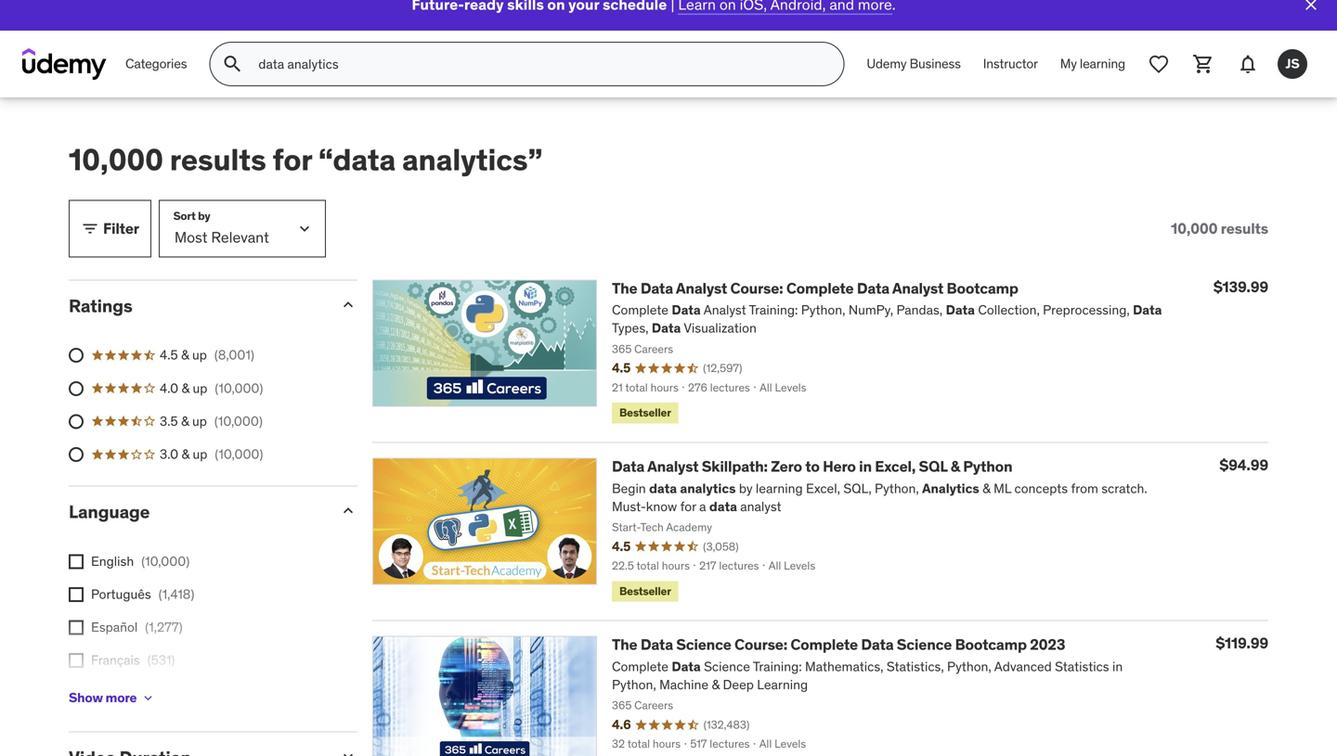 Task type: locate. For each thing, give the bounding box(es) containing it.
up right 4.0
[[193, 380, 208, 397]]

4.0
[[160, 380, 178, 397]]

science
[[676, 636, 732, 655], [897, 636, 952, 655]]

10,000 up filter
[[69, 141, 163, 178]]

2 small image from the top
[[339, 502, 358, 521]]

(8,001)
[[214, 347, 254, 364]]

1 small image from the top
[[339, 296, 358, 314]]

português (1,418)
[[91, 586, 194, 603]]

$139.99
[[1214, 278, 1269, 297]]

0 vertical spatial small image
[[81, 220, 99, 238]]

learning
[[1080, 55, 1126, 72]]

4.0 & up (10,000)
[[160, 380, 263, 397]]

english
[[91, 553, 134, 570]]

& right 4.5
[[181, 347, 189, 364]]

skillpath:
[[702, 457, 768, 477]]

3 up from the top
[[192, 413, 207, 430]]

results up $139.99 on the right top
[[1221, 219, 1269, 238]]

français (531)
[[91, 653, 175, 669]]

small image
[[339, 296, 358, 314], [339, 502, 358, 521]]

results for 10,000 results for "data analytics"
[[170, 141, 266, 178]]

0 horizontal spatial science
[[676, 636, 732, 655]]

data analyst skillpath: zero to hero in excel, sql & python link
[[612, 457, 1013, 477]]

up for 3.5 & up
[[192, 413, 207, 430]]

10,000
[[69, 141, 163, 178], [1171, 219, 1218, 238]]

1 vertical spatial small image
[[339, 748, 358, 757]]

js link
[[1271, 42, 1315, 86]]

(531)
[[147, 653, 175, 669]]

xsmall image left english
[[69, 555, 84, 570]]

العربية
[[91, 686, 119, 702]]

more
[[106, 690, 137, 707]]

3.0
[[160, 446, 178, 463]]

up right 3.0
[[193, 446, 208, 463]]

& right 4.0
[[182, 380, 190, 397]]

1 up from the top
[[192, 347, 207, 364]]

(10,000) down 4.0 & up (10,000)
[[214, 413, 263, 430]]

xsmall image inside "show more" button
[[141, 691, 155, 706]]

up right 4.5
[[192, 347, 207, 364]]

up right 3.5
[[192, 413, 207, 430]]

course: for analyst
[[731, 279, 783, 298]]

the for the data analyst course: complete data analyst bootcamp
[[612, 279, 638, 298]]

(10,000) down (8,001)
[[215, 380, 263, 397]]

complete for analyst
[[787, 279, 854, 298]]

bootcamp for science
[[955, 636, 1027, 655]]

xsmall image for english
[[69, 555, 84, 570]]

0 horizontal spatial results
[[170, 141, 266, 178]]

in
[[859, 457, 872, 477]]

2 up from the top
[[193, 380, 208, 397]]

1 vertical spatial the
[[612, 636, 638, 655]]

xsmall image
[[69, 555, 84, 570], [69, 588, 84, 603], [69, 654, 84, 669], [141, 691, 155, 706]]

0 horizontal spatial 10,000
[[69, 141, 163, 178]]

bootcamp
[[947, 279, 1019, 298], [955, 636, 1027, 655]]

ratings
[[69, 295, 132, 317]]

3.5
[[160, 413, 178, 430]]

(10,000) down 3.5 & up (10,000)
[[215, 446, 263, 463]]

xsmall image up xsmall image
[[69, 588, 84, 603]]

& for 4.5
[[181, 347, 189, 364]]

analytics"
[[402, 141, 543, 178]]

& right sql
[[951, 457, 960, 477]]

0 horizontal spatial small image
[[81, 220, 99, 238]]

português
[[91, 586, 151, 603]]

the for the data science course: complete data science bootcamp 2023
[[612, 636, 638, 655]]

1 horizontal spatial science
[[897, 636, 952, 655]]

0 vertical spatial complete
[[787, 279, 854, 298]]

filter
[[103, 219, 139, 238]]

1 vertical spatial small image
[[339, 502, 358, 521]]

1 vertical spatial 10,000
[[1171, 219, 1218, 238]]

2 the from the top
[[612, 636, 638, 655]]

data
[[641, 279, 673, 298], [857, 279, 890, 298], [612, 457, 645, 477], [641, 636, 673, 655], [861, 636, 894, 655]]

&
[[181, 347, 189, 364], [182, 380, 190, 397], [181, 413, 189, 430], [182, 446, 190, 463], [951, 457, 960, 477]]

0 vertical spatial course:
[[731, 279, 783, 298]]

& for 3.5
[[181, 413, 189, 430]]

hero
[[823, 457, 856, 477]]

excel,
[[875, 457, 916, 477]]

& right 3.0
[[182, 446, 190, 463]]

0 vertical spatial results
[[170, 141, 266, 178]]

data analyst skillpath: zero to hero in excel, sql & python
[[612, 457, 1013, 477]]

3.5 & up (10,000)
[[160, 413, 263, 430]]

filter button
[[69, 200, 151, 258]]

2 science from the left
[[897, 636, 952, 655]]

0 vertical spatial the
[[612, 279, 638, 298]]

complete
[[787, 279, 854, 298], [791, 636, 858, 655]]

analyst
[[676, 279, 727, 298], [892, 279, 944, 298], [647, 457, 699, 477]]

& right 3.5
[[181, 413, 189, 430]]

course:
[[731, 279, 783, 298], [735, 636, 788, 655]]

xsmall image right more at the left of page
[[141, 691, 155, 706]]

1 vertical spatial bootcamp
[[955, 636, 1027, 655]]

small image
[[81, 220, 99, 238], [339, 748, 358, 757]]

& for 4.0
[[182, 380, 190, 397]]

up for 3.0 & up
[[193, 446, 208, 463]]

show more button
[[69, 680, 155, 717]]

4.5 & up (8,001)
[[160, 347, 254, 364]]

1 horizontal spatial 10,000
[[1171, 219, 1218, 238]]

4 up from the top
[[193, 446, 208, 463]]

4.5
[[160, 347, 178, 364]]

$119.99
[[1216, 635, 1269, 654]]

(10,000) up (1,418)
[[141, 553, 190, 570]]

1 vertical spatial course:
[[735, 636, 788, 655]]

ratings button
[[69, 295, 324, 317]]

the
[[612, 279, 638, 298], [612, 636, 638, 655]]

close image
[[1302, 0, 1321, 14]]

0 vertical spatial 10,000
[[69, 141, 163, 178]]

10,000 up $139.99 on the right top
[[1171, 219, 1218, 238]]

results
[[170, 141, 266, 178], [1221, 219, 1269, 238]]

10,000 results for "data analytics"
[[69, 141, 543, 178]]

(10,000) for 4.0 & up (10,000)
[[215, 380, 263, 397]]

submit search image
[[221, 53, 244, 75]]

categories button
[[114, 42, 198, 86]]

0 vertical spatial bootcamp
[[947, 279, 1019, 298]]

course: for science
[[735, 636, 788, 655]]

0 vertical spatial small image
[[339, 296, 358, 314]]

up
[[192, 347, 207, 364], [193, 380, 208, 397], [192, 413, 207, 430], [193, 446, 208, 463]]

results left "for"
[[170, 141, 266, 178]]

1 horizontal spatial results
[[1221, 219, 1269, 238]]

1 the from the top
[[612, 279, 638, 298]]

& for 3.0
[[182, 446, 190, 463]]

results for 10,000 results
[[1221, 219, 1269, 238]]

1 vertical spatial results
[[1221, 219, 1269, 238]]

complete for science
[[791, 636, 858, 655]]

xsmall image down xsmall image
[[69, 654, 84, 669]]

(10,000)
[[215, 380, 263, 397], [214, 413, 263, 430], [215, 446, 263, 463], [141, 553, 190, 570]]

1 vertical spatial complete
[[791, 636, 858, 655]]

notifications image
[[1237, 53, 1259, 75]]

the data science course: complete data science bootcamp 2023 link
[[612, 636, 1066, 655]]

10,000 for 10,000 results for "data analytics"
[[69, 141, 163, 178]]



Task type: vqa. For each thing, say whether or not it's contained in the screenshot.


Task type: describe. For each thing, give the bounding box(es) containing it.
udemy
[[867, 55, 907, 72]]

udemy image
[[22, 48, 107, 80]]

udemy business link
[[856, 42, 972, 86]]

2023
[[1030, 636, 1066, 655]]

instructor
[[983, 55, 1038, 72]]

1 science from the left
[[676, 636, 732, 655]]

the data science course: complete data science bootcamp 2023
[[612, 636, 1066, 655]]

$94.99
[[1220, 456, 1269, 475]]

language
[[69, 501, 150, 523]]

(1,418)
[[159, 586, 194, 603]]

python
[[963, 457, 1013, 477]]

up for 4.0 & up
[[193, 380, 208, 397]]

Search for anything text field
[[255, 48, 821, 80]]

for
[[273, 141, 312, 178]]

sql
[[919, 457, 948, 477]]

(10,000) for 3.0 & up (10,000)
[[215, 446, 263, 463]]

my
[[1060, 55, 1077, 72]]

1 horizontal spatial small image
[[339, 748, 358, 757]]

english (10,000)
[[91, 553, 190, 570]]

instructor link
[[972, 42, 1049, 86]]

show more
[[69, 690, 137, 707]]

up for 4.5 & up
[[192, 347, 207, 364]]

the data analyst course: complete data analyst bootcamp
[[612, 279, 1019, 298]]

10,000 results
[[1171, 219, 1269, 238]]

(10,000) for 3.5 & up (10,000)
[[214, 413, 263, 430]]

udemy business
[[867, 55, 961, 72]]

business
[[910, 55, 961, 72]]

3.0 & up (10,000)
[[160, 446, 263, 463]]

xsmall image for français
[[69, 654, 84, 669]]

(1,277)
[[145, 620, 183, 636]]

small image for ratings
[[339, 296, 358, 314]]

bootcamp for analyst
[[947, 279, 1019, 298]]

small image inside filter button
[[81, 220, 99, 238]]

wishlist image
[[1148, 53, 1170, 75]]

my learning
[[1060, 55, 1126, 72]]

10,000 results status
[[1171, 219, 1269, 238]]

to
[[806, 457, 820, 477]]

10,000 for 10,000 results
[[1171, 219, 1218, 238]]

"data
[[318, 141, 396, 178]]

categories
[[125, 55, 187, 72]]

español
[[91, 620, 138, 636]]

show
[[69, 690, 103, 707]]

français
[[91, 653, 140, 669]]

my learning link
[[1049, 42, 1137, 86]]

zero
[[771, 457, 802, 477]]

language button
[[69, 501, 324, 523]]

shopping cart with 0 items image
[[1193, 53, 1215, 75]]

small image for language
[[339, 502, 358, 521]]

español (1,277)
[[91, 620, 183, 636]]

the data analyst course: complete data analyst bootcamp link
[[612, 279, 1019, 298]]

js
[[1286, 55, 1300, 72]]

xsmall image for português
[[69, 588, 84, 603]]

xsmall image
[[69, 621, 84, 636]]



